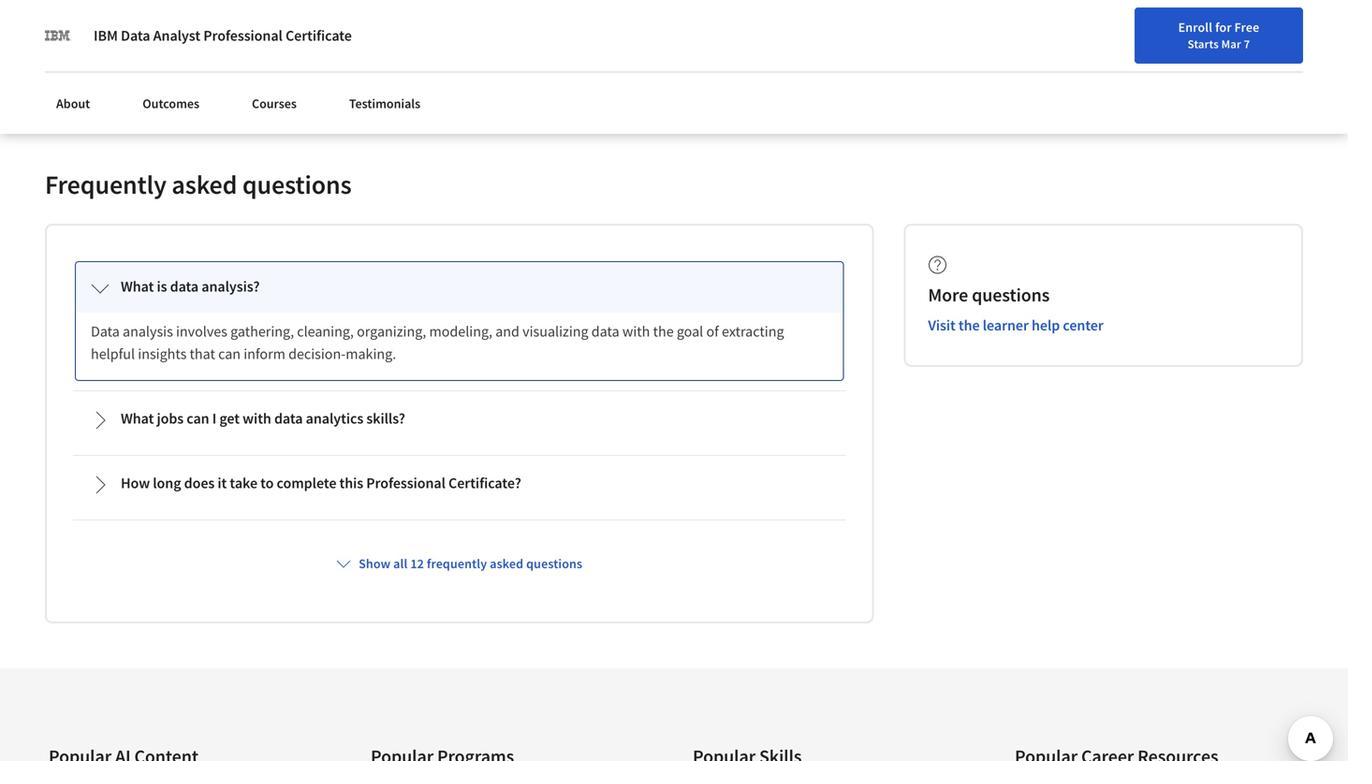 Task type: locate. For each thing, give the bounding box(es) containing it.
making.
[[346, 345, 396, 363]]

helpful
[[91, 345, 135, 363]]

find
[[1080, 59, 1104, 76]]

2 vertical spatial questions
[[526, 555, 583, 572]]

for right join
[[1293, 61, 1310, 78]]

it
[[218, 474, 227, 493]]

for
[[1216, 19, 1232, 36], [1293, 61, 1310, 78]]

this
[[340, 474, 364, 493]]

for inside the enroll for free starts mar 7
[[1216, 19, 1232, 36]]

extracting
[[722, 322, 784, 341]]

0 vertical spatial questions
[[242, 168, 352, 201]]

0 vertical spatial data
[[121, 26, 150, 45]]

1 vertical spatial for
[[1293, 61, 1310, 78]]

1 horizontal spatial free
[[1313, 61, 1338, 78]]

log
[[1216, 59, 1236, 76]]

0 horizontal spatial data
[[91, 322, 120, 341]]

for up the mar
[[1216, 19, 1232, 36]]

0 horizontal spatial asked
[[172, 168, 237, 201]]

more questions visit the learner help center
[[928, 283, 1104, 335]]

2 horizontal spatial questions
[[972, 283, 1050, 307]]

with
[[623, 322, 650, 341], [243, 409, 271, 428]]

of
[[707, 322, 719, 341]]

can left "i" at the bottom left of page
[[187, 409, 209, 428]]

0 vertical spatial professional
[[203, 26, 283, 45]]

data inside data analysis involves gathering, cleaning, organizing, modeling, and visualizing data with the goal of extracting helpful insights that can inform decision-making.
[[91, 322, 120, 341]]

1 horizontal spatial professional
[[366, 474, 446, 493]]

collapsed list
[[69, 256, 850, 761]]

organizing,
[[357, 322, 426, 341]]

1 horizontal spatial the
[[959, 316, 980, 335]]

ibm image
[[45, 22, 71, 49]]

data left analytics in the left bottom of the page
[[274, 409, 303, 428]]

0 vertical spatial with
[[623, 322, 650, 341]]

0 horizontal spatial data
[[170, 277, 199, 296]]

long
[[153, 474, 181, 493]]

free for enroll for free starts mar 7
[[1235, 19, 1260, 36]]

1 vertical spatial data
[[592, 322, 620, 341]]

professional right analyst
[[203, 26, 283, 45]]

data
[[170, 277, 199, 296], [592, 322, 620, 341], [274, 409, 303, 428]]

certificate
[[286, 26, 352, 45]]

questions inside show all 12 frequently asked questions dropdown button
[[526, 555, 583, 572]]

asked down outcomes
[[172, 168, 237, 201]]

courses
[[252, 95, 297, 112]]

2 what from the top
[[121, 409, 154, 428]]

0 horizontal spatial questions
[[242, 168, 352, 201]]

2 horizontal spatial data
[[592, 322, 620, 341]]

career
[[1161, 59, 1197, 76]]

1 horizontal spatial for
[[1293, 61, 1310, 78]]

data right visualizing
[[592, 322, 620, 341]]

0 horizontal spatial the
[[653, 322, 674, 341]]

find your new career link
[[1071, 56, 1207, 80]]

what jobs can i get with data analytics skills? button
[[76, 394, 843, 445]]

for inside join for free link
[[1293, 61, 1310, 78]]

decision-
[[289, 345, 346, 363]]

free
[[1235, 19, 1260, 36], [1313, 61, 1338, 78]]

0 vertical spatial data
[[170, 277, 199, 296]]

1 vertical spatial asked
[[490, 555, 524, 572]]

1 horizontal spatial asked
[[490, 555, 524, 572]]

footer
[[0, 669, 1349, 761]]

that
[[190, 345, 215, 363]]

1 vertical spatial free
[[1313, 61, 1338, 78]]

1 vertical spatial what
[[121, 409, 154, 428]]

show all 12 frequently asked questions
[[359, 555, 583, 572]]

what is data analysis?
[[121, 277, 260, 296]]

0 horizontal spatial can
[[187, 409, 209, 428]]

data right ibm
[[121, 26, 150, 45]]

outcomes link
[[131, 84, 211, 123]]

the left goal at the top right
[[653, 322, 674, 341]]

can right that
[[218, 345, 241, 363]]

0 horizontal spatial for
[[1216, 19, 1232, 36]]

1 vertical spatial can
[[187, 409, 209, 428]]

show all 12 frequently asked questions button
[[329, 547, 590, 581]]

complete
[[277, 474, 337, 493]]

all
[[393, 555, 408, 572]]

1 vertical spatial questions
[[972, 283, 1050, 307]]

free right join
[[1313, 61, 1338, 78]]

mar
[[1222, 37, 1242, 52]]

with left goal at the top right
[[623, 322, 650, 341]]

cleaning,
[[297, 322, 354, 341]]

ibm
[[94, 26, 118, 45]]

0 vertical spatial can
[[218, 345, 241, 363]]

0 vertical spatial free
[[1235, 19, 1260, 36]]

0 vertical spatial asked
[[172, 168, 237, 201]]

12
[[410, 555, 424, 572]]

professional right this at left bottom
[[366, 474, 446, 493]]

the
[[959, 316, 980, 335], [653, 322, 674, 341]]

asked right frequently
[[490, 555, 524, 572]]

starts
[[1188, 37, 1219, 52]]

coursera image
[[22, 53, 141, 83]]

what left is
[[121, 277, 154, 296]]

data right is
[[170, 277, 199, 296]]

0 horizontal spatial professional
[[203, 26, 283, 45]]

professional
[[203, 26, 283, 45], [366, 474, 446, 493]]

show
[[359, 555, 391, 572]]

help
[[1032, 316, 1060, 335]]

can
[[218, 345, 241, 363], [187, 409, 209, 428]]

frequently
[[45, 168, 167, 201]]

1 horizontal spatial can
[[218, 345, 241, 363]]

visit the learner help center link
[[928, 316, 1104, 335]]

can inside data analysis involves gathering, cleaning, organizing, modeling, and visualizing data with the goal of extracting helpful insights that can inform decision-making.
[[218, 345, 241, 363]]

0 vertical spatial for
[[1216, 19, 1232, 36]]

how long does it take to complete this professional certificate? button
[[76, 459, 843, 509]]

1 horizontal spatial with
[[623, 322, 650, 341]]

log in
[[1216, 59, 1249, 76]]

free up 7
[[1235, 19, 1260, 36]]

with right get
[[243, 409, 271, 428]]

1 vertical spatial with
[[243, 409, 271, 428]]

0 horizontal spatial with
[[243, 409, 271, 428]]

7
[[1244, 37, 1251, 52]]

0 vertical spatial what
[[121, 277, 154, 296]]

what jobs can i get with data analytics skills?
[[121, 409, 405, 428]]

what
[[121, 277, 154, 296], [121, 409, 154, 428]]

analyst
[[153, 26, 200, 45]]

data
[[121, 26, 150, 45], [91, 322, 120, 341]]

questions
[[242, 168, 352, 201], [972, 283, 1050, 307], [526, 555, 583, 572]]

center
[[1063, 316, 1104, 335]]

what for what is data analysis?
[[121, 277, 154, 296]]

asked
[[172, 168, 237, 201], [490, 555, 524, 572]]

the right visit
[[959, 316, 980, 335]]

data up helpful
[[91, 322, 120, 341]]

1 vertical spatial professional
[[366, 474, 446, 493]]

what left 'jobs'
[[121, 409, 154, 428]]

get
[[219, 409, 240, 428]]

1 what from the top
[[121, 277, 154, 296]]

about link
[[45, 84, 101, 123]]

free inside the enroll for free starts mar 7
[[1235, 19, 1260, 36]]

free for join for free
[[1313, 61, 1338, 78]]

None search field
[[267, 49, 576, 87]]

professional inside dropdown button
[[366, 474, 446, 493]]

what for what jobs can i get with data analytics skills?
[[121, 409, 154, 428]]

1 vertical spatial data
[[91, 322, 120, 341]]

1 horizontal spatial questions
[[526, 555, 583, 572]]

0 horizontal spatial free
[[1235, 19, 1260, 36]]

more
[[928, 283, 969, 307]]

1 horizontal spatial data
[[274, 409, 303, 428]]

enroll for free starts mar 7
[[1179, 19, 1260, 52]]



Task type: vqa. For each thing, say whether or not it's contained in the screenshot.
involves
yes



Task type: describe. For each thing, give the bounding box(es) containing it.
to
[[261, 474, 274, 493]]

your
[[1107, 59, 1132, 76]]

2 vertical spatial data
[[274, 409, 303, 428]]

about
[[56, 95, 90, 112]]

banner navigation
[[15, 0, 527, 37]]

join for free link
[[1261, 52, 1343, 88]]

join for free
[[1266, 61, 1338, 78]]

join
[[1266, 61, 1291, 78]]

frequently asked questions
[[45, 168, 352, 201]]

data inside data analysis involves gathering, cleaning, organizing, modeling, and visualizing data with the goal of extracting helpful insights that can inform decision-making.
[[592, 322, 620, 341]]

analysis
[[123, 322, 173, 341]]

log in link
[[1207, 56, 1259, 79]]

courses link
[[241, 84, 308, 123]]

find your new career
[[1080, 59, 1197, 76]]

enroll
[[1179, 19, 1213, 36]]

testimonials
[[349, 95, 421, 112]]

data analysis involves gathering, cleaning, organizing, modeling, and visualizing data with the goal of extracting helpful insights that can inform decision-making.
[[91, 322, 787, 363]]

in
[[1239, 59, 1249, 76]]

the inside data analysis involves gathering, cleaning, organizing, modeling, and visualizing data with the goal of extracting helpful insights that can inform decision-making.
[[653, 322, 674, 341]]

how
[[121, 474, 150, 493]]

asked inside dropdown button
[[490, 555, 524, 572]]

involves
[[176, 322, 227, 341]]

for for join
[[1293, 61, 1310, 78]]

can inside what jobs can i get with data analytics skills? dropdown button
[[187, 409, 209, 428]]

testimonials link
[[338, 84, 432, 123]]

the inside more questions visit the learner help center
[[959, 316, 980, 335]]

i
[[212, 409, 217, 428]]

outcomes
[[143, 95, 200, 112]]

new
[[1134, 59, 1159, 76]]

gathering,
[[230, 322, 294, 341]]

learner
[[983, 316, 1029, 335]]

take
[[230, 474, 258, 493]]

inform
[[244, 345, 286, 363]]

skills?
[[366, 409, 405, 428]]

does
[[184, 474, 215, 493]]

visit
[[928, 316, 956, 335]]

modeling,
[[429, 322, 493, 341]]

how long does it take to complete this professional certificate?
[[121, 474, 521, 493]]

visualizing
[[523, 322, 589, 341]]

for for enroll
[[1216, 19, 1232, 36]]

with inside dropdown button
[[243, 409, 271, 428]]

with inside data analysis involves gathering, cleaning, organizing, modeling, and visualizing data with the goal of extracting helpful insights that can inform decision-making.
[[623, 322, 650, 341]]

goal
[[677, 322, 704, 341]]

what is data analysis? button
[[76, 262, 843, 313]]

1 horizontal spatial data
[[121, 26, 150, 45]]

questions inside more questions visit the learner help center
[[972, 283, 1050, 307]]

analytics
[[306, 409, 364, 428]]

certificate?
[[449, 474, 521, 493]]

and
[[496, 322, 520, 341]]

is
[[157, 277, 167, 296]]

ibm data analyst professional certificate
[[94, 26, 352, 45]]

jobs
[[157, 409, 184, 428]]

frequently
[[427, 555, 487, 572]]

analysis?
[[202, 277, 260, 296]]

insights
[[138, 345, 187, 363]]



